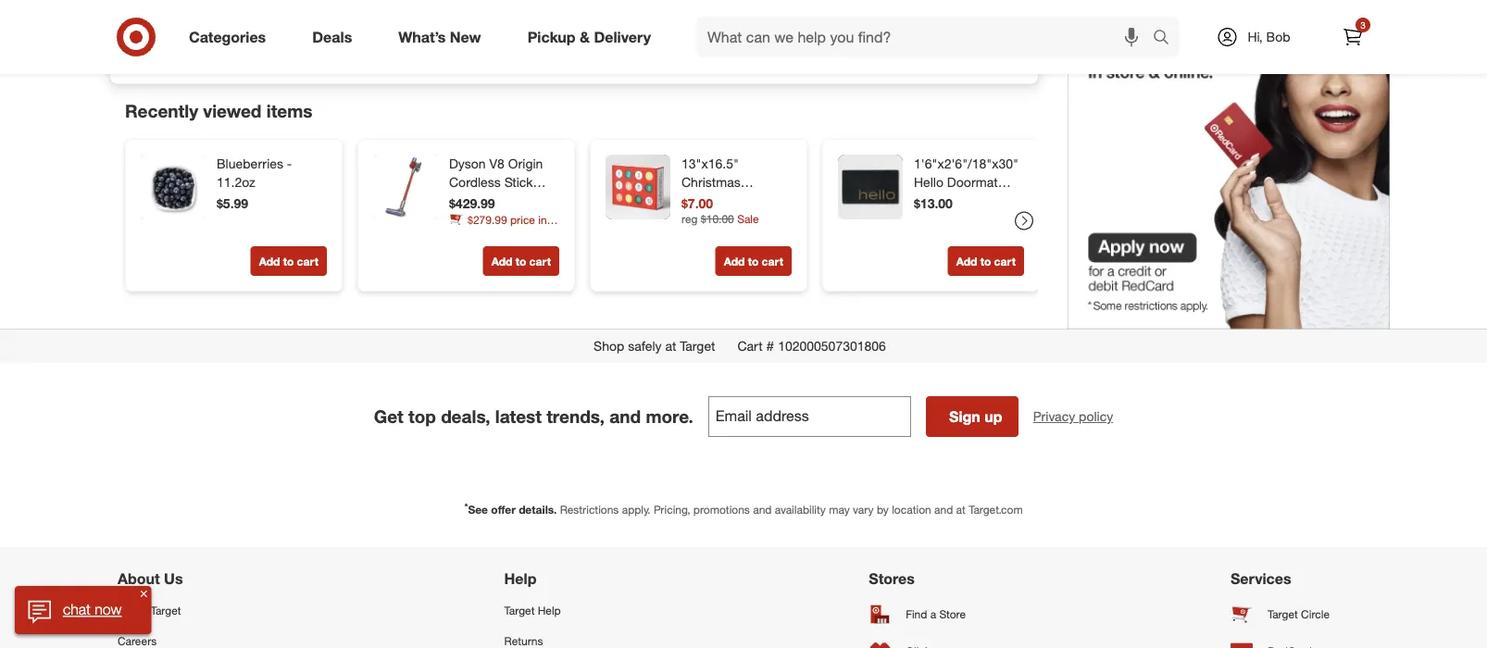 Task type: vqa. For each thing, say whether or not it's contained in the screenshot.
V8
yes



Task type: describe. For each thing, give the bounding box(es) containing it.
$429.99
[[449, 195, 495, 212]]

chat now dialog
[[15, 586, 151, 634]]

sign up button
[[926, 396, 1019, 437]]

add to cart button for dyson v8 origin cordless stick vacuum
[[483, 246, 559, 276]]

1 horizontal spatial and
[[753, 503, 772, 517]]

target redcard save 5% get more every day. in store & online. apply now for a credit or debit redcard. *some restrictions apply. image
[[1068, 0, 1390, 329]]

pickup & delivery link
[[512, 17, 674, 57]]

add to cart for blueberries - 11.2oz
[[259, 254, 319, 268]]

what's new link
[[383, 17, 504, 57]]

what's new
[[399, 28, 481, 46]]

christmas
[[682, 174, 741, 190]]

hello
[[914, 174, 944, 190]]

to for 13"x16.5" christmas countdown punch box red - wondershop™
[[748, 254, 759, 268]]

cart for blueberries - 11.2oz
[[297, 254, 319, 268]]

to for dyson v8 origin cordless stick vacuum
[[516, 254, 526, 268]]

privacy policy
[[1033, 408, 1114, 425]]

search
[[1145, 30, 1189, 48]]

at inside * see offer details. restrictions apply. pricing, promotions and availability may vary by location and at target.com
[[956, 503, 966, 517]]

promotions
[[694, 503, 750, 517]]

✕
[[141, 588, 148, 599]]

chat now
[[63, 601, 122, 619]]

save
[[537, 39, 570, 57]]

1'6"x2'6"/18"x30" hello doormat black - project 62™ link
[[914, 155, 1021, 227]]

0 horizontal spatial at
[[665, 338, 676, 354]]

about target
[[118, 604, 181, 618]]

sale
[[737, 212, 759, 225]]

add for 13"x16.5" christmas countdown punch box red - wondershop™
[[724, 254, 745, 268]]

by
[[877, 503, 889, 517]]

new
[[450, 28, 481, 46]]

target help
[[504, 604, 561, 618]]

top
[[409, 406, 436, 427]]

safely
[[628, 338, 662, 354]]

dyson v8 origin cordless stick vacuum
[[449, 155, 543, 209]]

add for blueberries - 11.2oz
[[259, 254, 280, 268]]

privacy
[[1033, 408, 1075, 425]]

shop safely at target
[[594, 338, 715, 354]]

13"x16.5"
[[682, 155, 739, 172]]

if
[[322, 39, 331, 57]]

find a store link
[[869, 596, 984, 633]]

later.
[[596, 39, 627, 57]]

offer
[[491, 503, 516, 517]]

chat now button
[[15, 586, 151, 634]]

black
[[914, 193, 947, 209]]

cordless
[[449, 174, 501, 190]]

we'll
[[631, 39, 663, 57]]

0 horizontal spatial and
[[610, 406, 641, 427]]

see
[[468, 503, 488, 517]]

punch
[[682, 211, 719, 227]]

services
[[1231, 570, 1292, 588]]

stores
[[869, 570, 915, 588]]

select
[[494, 39, 533, 57]]

find a store
[[906, 607, 966, 621]]

3
[[1361, 19, 1366, 31]]

find
[[906, 607, 928, 621]]

blueberries - 11.2oz $5.99
[[217, 155, 292, 212]]

target circle
[[1268, 607, 1330, 621]]

pricing,
[[654, 503, 691, 517]]

stick
[[504, 174, 533, 190]]

0 vertical spatial help
[[504, 570, 537, 588]]

3 link
[[1333, 17, 1374, 57]]

2 horizontal spatial and
[[935, 503, 953, 517]]

1'6"x2'6"/18"x30"
[[914, 155, 1019, 172]]

102000507301806
[[778, 338, 886, 354]]

$7.00 reg $10.00 sale
[[682, 195, 759, 225]]

shop
[[594, 338, 625, 354]]

for
[[574, 39, 592, 57]]

here.
[[793, 39, 826, 57]]

dyson
[[449, 155, 486, 172]]

cart for 13"x16.5" christmas countdown punch box red - wondershop™
[[762, 254, 784, 268]]

wondershop™
[[682, 230, 762, 246]]

deals
[[312, 28, 352, 46]]

deals,
[[441, 406, 490, 427]]

to left buy,
[[446, 39, 459, 57]]

vacuum
[[449, 193, 496, 209]]

you
[[335, 39, 359, 57]]

about for about us
[[118, 570, 160, 588]]

hi, bob
[[1248, 29, 1291, 45]]

add to cart button for 13"x16.5" christmas countdown punch box red - wondershop™
[[716, 246, 792, 276]]

cart inside the $13.00 add to cart
[[994, 254, 1016, 268]]



Task type: locate. For each thing, give the bounding box(es) containing it.
target.com
[[969, 503, 1023, 517]]

3 add to cart from the left
[[724, 254, 784, 268]]

vary
[[853, 503, 874, 517]]

add to cart button down $429.99
[[483, 246, 559, 276]]

-
[[287, 155, 292, 172], [950, 193, 955, 209], [776, 211, 781, 227]]

2 add from the left
[[491, 254, 513, 268]]

$7.00
[[682, 195, 713, 212]]

blueberries - 11.2oz link
[[217, 155, 323, 192]]

cart for dyson v8 origin cordless stick vacuum
[[529, 254, 551, 268]]

pickup
[[528, 28, 576, 46]]

add down wondershop™
[[724, 254, 745, 268]]

2 add to cart button from the left
[[483, 246, 559, 276]]

ready
[[405, 39, 442, 57]]

to inside the $13.00 add to cart
[[981, 254, 991, 268]]

2 horizontal spatial -
[[950, 193, 955, 209]]

0 vertical spatial -
[[287, 155, 292, 172]]

viewed
[[203, 101, 262, 122]]

What can we help you find? suggestions appear below search field
[[697, 17, 1158, 57]]

hi,
[[1248, 29, 1263, 45]]

1 add to cart from the left
[[259, 254, 319, 268]]

1'6"x2'6"/18"x30" hello doormat black - project 62™
[[914, 155, 1019, 227]]

sign up
[[949, 407, 1003, 425]]

to for blueberries - 11.2oz
[[283, 254, 294, 268]]

about target link
[[118, 596, 257, 626]]

2 add to cart from the left
[[491, 254, 551, 268]]

11.2oz
[[217, 174, 255, 190]]

cart # 102000507301806
[[738, 338, 886, 354]]

* see offer details. restrictions apply. pricing, promotions and availability may vary by location and at target.com
[[464, 501, 1023, 517]]

blueberries
[[217, 155, 283, 172]]

buy,
[[463, 39, 489, 57]]

62™
[[914, 211, 936, 227]]

deals link
[[297, 17, 375, 57]]

$10.00
[[701, 212, 734, 225]]

0 horizontal spatial help
[[504, 570, 537, 588]]

- inside 13"x16.5" christmas countdown punch box red - wondershop™
[[776, 211, 781, 227]]

4 add from the left
[[956, 254, 978, 268]]

add to cart button down blueberries - 11.2oz $5.99 at the left of page
[[251, 246, 327, 276]]

add for dyson v8 origin cordless stick vacuum
[[491, 254, 513, 268]]

add to cart down wondershop™
[[724, 254, 784, 268]]

delivery
[[594, 28, 651, 46]]

apply.
[[622, 503, 651, 517]]

2 horizontal spatial add to cart
[[724, 254, 784, 268]]

about for about target
[[118, 604, 148, 618]]

$13.00
[[914, 195, 953, 212]]

now
[[95, 601, 122, 619]]

about up "about target"
[[118, 570, 160, 588]]

add to cart button for blueberries - 11.2oz
[[251, 246, 327, 276]]

2 cart from the left
[[529, 254, 551, 268]]

to down stick
[[516, 254, 526, 268]]

about us
[[118, 570, 183, 588]]

3 add from the left
[[724, 254, 745, 268]]

may
[[829, 503, 850, 517]]

3 cart from the left
[[762, 254, 784, 268]]

item
[[728, 39, 757, 57]]

at left target.com
[[956, 503, 966, 517]]

privacy policy link
[[1033, 407, 1114, 426]]

1 vertical spatial -
[[950, 193, 955, 209]]

and left more.
[[610, 406, 641, 427]]

1 horizontal spatial -
[[776, 211, 781, 227]]

items
[[267, 101, 313, 122]]

add down blueberries - 11.2oz $5.99 at the left of page
[[259, 254, 280, 268]]

add to cart for 13"x16.5" christmas countdown punch box red - wondershop™
[[724, 254, 784, 268]]

0 horizontal spatial -
[[287, 155, 292, 172]]

cart
[[738, 338, 763, 354]]

2 about from the top
[[118, 604, 148, 618]]

what's
[[399, 28, 446, 46]]

- right blueberries
[[287, 155, 292, 172]]

1 vertical spatial about
[[118, 604, 148, 618]]

#
[[767, 338, 774, 354]]

recently viewed items
[[125, 101, 313, 122]]

add to cart button for 1'6"x2'6"/18"x30" hello doormat black - project 62™
[[948, 246, 1024, 276]]

to down wondershop™
[[748, 254, 759, 268]]

add to cart button down project
[[948, 246, 1024, 276]]

get top deals, latest trends, and more.
[[374, 406, 694, 427]]

0 horizontal spatial add to cart
[[259, 254, 319, 268]]

add
[[259, 254, 280, 268], [491, 254, 513, 268], [724, 254, 745, 268], [956, 254, 978, 268]]

us
[[164, 570, 183, 588]]

dyson v8 origin cordless stick vacuum image
[[373, 155, 438, 219], [373, 155, 438, 219]]

1 cart from the left
[[297, 254, 319, 268]]

add inside the $13.00 add to cart
[[956, 254, 978, 268]]

at right safely
[[665, 338, 676, 354]]

$13.00 add to cart
[[914, 195, 1016, 268]]

13"x16.5" christmas countdown punch box red - wondershop™ image
[[606, 155, 671, 219], [606, 155, 671, 219]]

- right red
[[776, 211, 781, 227]]

details.
[[519, 503, 557, 517]]

dyson v8 origin cordless stick vacuum link
[[449, 155, 556, 209]]

target help link
[[504, 596, 622, 626]]

4 add to cart button from the left
[[948, 246, 1024, 276]]

1 add from the left
[[259, 254, 280, 268]]

restrictions
[[560, 503, 619, 517]]

chat
[[63, 601, 91, 619]]

policy
[[1079, 408, 1114, 425]]

add down $429.99
[[491, 254, 513, 268]]

1 vertical spatial at
[[956, 503, 966, 517]]

- inside blueberries - 11.2oz $5.99
[[287, 155, 292, 172]]

13"x16.5" christmas countdown punch box red - wondershop™
[[682, 155, 781, 246]]

0 vertical spatial about
[[118, 570, 160, 588]]

latest
[[495, 406, 542, 427]]

1 horizontal spatial help
[[538, 604, 561, 618]]

add down project
[[956, 254, 978, 268]]

- inside 1'6"x2'6"/18"x30" hello doormat black - project 62™
[[950, 193, 955, 209]]

pickup & delivery
[[528, 28, 651, 46]]

0 vertical spatial at
[[665, 338, 676, 354]]

aren't
[[363, 39, 401, 57]]

and right location
[[935, 503, 953, 517]]

about down the "✕" button at the left bottom
[[118, 604, 148, 618]]

project
[[959, 193, 1000, 209]]

add to cart down $429.99
[[491, 254, 551, 268]]

13"x16.5" christmas countdown punch box red - wondershop™ link
[[682, 155, 788, 246]]

- right black
[[950, 193, 955, 209]]

to down blueberries - 11.2oz $5.99 at the left of page
[[283, 254, 294, 268]]

1 add to cart button from the left
[[251, 246, 327, 276]]

1'6"x2'6"/18"x30" hello doormat black - project 62™ image
[[838, 155, 903, 219], [838, 155, 903, 219]]

and
[[610, 406, 641, 427], [753, 503, 772, 517], [935, 503, 953, 517]]

store
[[940, 607, 966, 621]]

add to cart button
[[251, 246, 327, 276], [483, 246, 559, 276], [716, 246, 792, 276], [948, 246, 1024, 276]]

origin
[[508, 155, 543, 172]]

add to cart button down wondershop™
[[716, 246, 792, 276]]

doormat
[[947, 174, 998, 190]]

about
[[118, 570, 160, 588], [118, 604, 148, 618]]

to down project
[[981, 254, 991, 268]]

1 vertical spatial help
[[538, 604, 561, 618]]

availability
[[775, 503, 826, 517]]

2 vertical spatial -
[[776, 211, 781, 227]]

target circle link
[[1231, 596, 1370, 633]]

get
[[374, 406, 404, 427]]

add to cart for dyson v8 origin cordless stick vacuum
[[491, 254, 551, 268]]

red
[[749, 211, 772, 227]]

4 cart from the left
[[994, 254, 1016, 268]]

add to cart down blueberries - 11.2oz $5.99 at the left of page
[[259, 254, 319, 268]]

countdown
[[682, 193, 749, 209]]

3 add to cart button from the left
[[716, 246, 792, 276]]

to
[[446, 39, 459, 57], [283, 254, 294, 268], [516, 254, 526, 268], [748, 254, 759, 268], [981, 254, 991, 268]]

sign
[[949, 407, 981, 425]]

cart
[[297, 254, 319, 268], [529, 254, 551, 268], [762, 254, 784, 268], [994, 254, 1016, 268]]

blueberries - 11.2oz image
[[141, 155, 206, 219], [141, 155, 206, 219]]

circle
[[1301, 607, 1330, 621]]

and left availability
[[753, 503, 772, 517]]

1 horizontal spatial at
[[956, 503, 966, 517]]

keep
[[667, 39, 699, 57]]

box
[[722, 211, 745, 227]]

categories link
[[173, 17, 289, 57]]

None text field
[[708, 396, 911, 437]]

1 about from the top
[[118, 570, 160, 588]]

the
[[703, 39, 724, 57]]

recently
[[125, 101, 198, 122]]

add to cart
[[259, 254, 319, 268], [491, 254, 551, 268], [724, 254, 784, 268]]

1 horizontal spatial add to cart
[[491, 254, 551, 268]]



